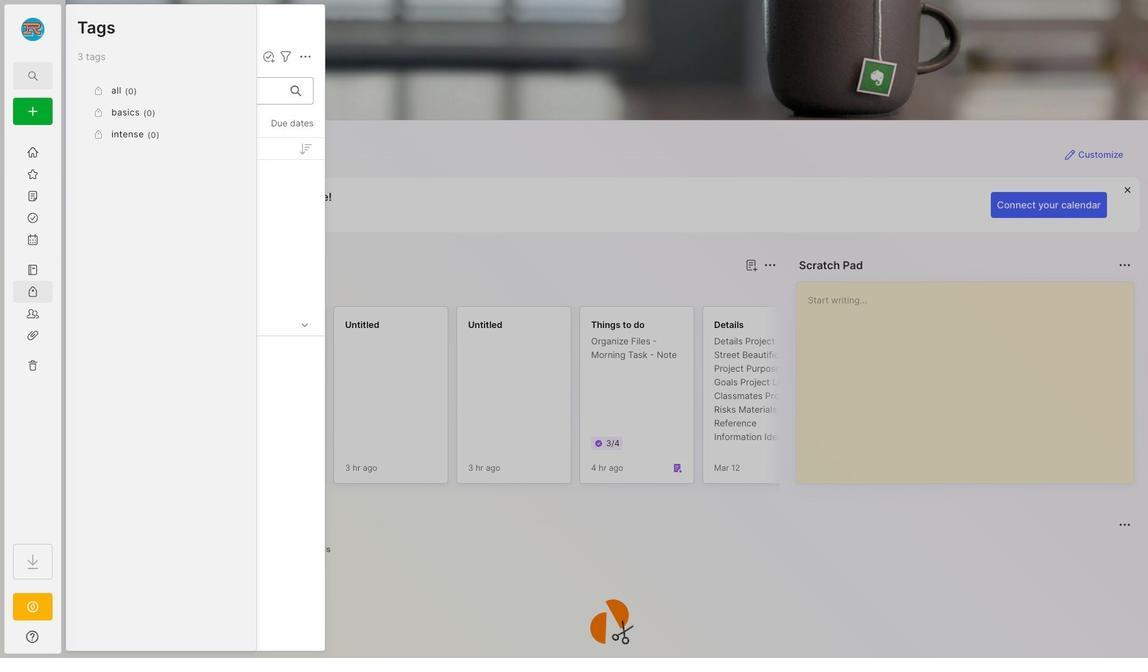 Task type: describe. For each thing, give the bounding box(es) containing it.
11 row from the top
[[72, 507, 319, 532]]

tree inside main element
[[5, 133, 61, 532]]

2 horizontal spatial tab
[[299, 541, 337, 558]]

4 row from the top
[[72, 261, 319, 286]]

6 row from the top
[[72, 370, 319, 395]]

9 row from the top
[[72, 452, 319, 477]]

account image
[[21, 18, 44, 41]]

main element
[[0, 0, 66, 658]]

1 row from the top
[[72, 167, 319, 204]]

home image
[[26, 146, 40, 159]]

10 row from the top
[[72, 480, 319, 504]]

3 row from the top
[[72, 234, 319, 258]]

new task image
[[262, 50, 275, 64]]

upgrade image
[[25, 599, 41, 615]]

12 row from the top
[[72, 534, 319, 559]]

0 horizontal spatial tab
[[136, 282, 191, 298]]

Find tasks… text field
[[80, 80, 282, 102]]



Task type: vqa. For each thing, say whether or not it's contained in the screenshot.
row
yes



Task type: locate. For each thing, give the bounding box(es) containing it.
click to expand image
[[60, 633, 70, 649]]

7 row from the top
[[72, 398, 319, 422]]

tab
[[136, 282, 191, 298], [258, 541, 293, 558], [299, 541, 337, 558]]

WHAT'S NEW field
[[5, 626, 61, 648]]

row
[[72, 167, 319, 204], [72, 206, 319, 231], [72, 234, 319, 258], [72, 261, 319, 286], [72, 343, 319, 368], [72, 370, 319, 395], [72, 398, 319, 422], [72, 425, 319, 450], [72, 452, 319, 477], [72, 480, 319, 504], [72, 507, 319, 532], [72, 534, 319, 559], [72, 562, 319, 586]]

13 row from the top
[[72, 562, 319, 586]]

Account field
[[5, 16, 61, 43]]

Start writing… text field
[[808, 282, 1133, 472]]

edit search image
[[25, 68, 41, 84]]

collapse 01_completed image
[[298, 318, 312, 332]]

tab list
[[90, 541, 1129, 558]]

row group
[[77, 80, 245, 146], [66, 138, 325, 598], [87, 306, 1148, 492]]

1 horizontal spatial tab
[[258, 541, 293, 558]]

8 row from the top
[[72, 425, 319, 450]]

5 row from the top
[[72, 343, 319, 368]]

tree
[[5, 133, 61, 532]]

2 row from the top
[[72, 206, 319, 231]]



